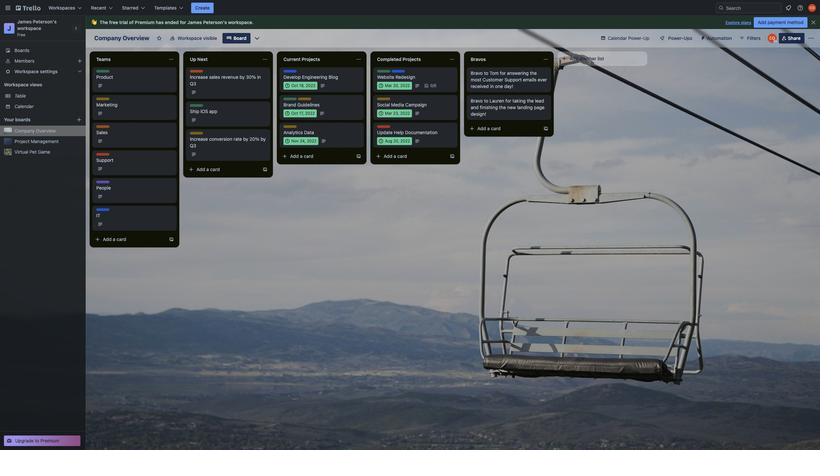 Task type: describe. For each thing, give the bounding box(es) containing it.
Current Projects text field
[[280, 54, 352, 65]]

revenue
[[221, 74, 238, 80]]

project management link
[[15, 138, 82, 145]]

the
[[100, 19, 108, 25]]

analytics data link
[[284, 129, 360, 136]]

recent
[[91, 5, 106, 11]]

help
[[394, 130, 404, 135]]

in inside "sales increase sales revenue by 30% in q3"
[[257, 74, 261, 80]]

explore
[[726, 20, 740, 25]]

james inside james peterson's workspace free
[[17, 19, 32, 24]]

design!
[[471, 111, 487, 117]]

upgrade to premium
[[15, 438, 59, 444]]

blog
[[329, 74, 338, 80]]

mar for website
[[385, 83, 392, 88]]

landing
[[518, 105, 533, 110]]

sales sales
[[96, 125, 108, 135]]

calendar for calendar
[[15, 104, 34, 109]]

templates button
[[150, 3, 187, 13]]

engineering
[[302, 74, 328, 80]]

your boards with 3 items element
[[4, 116, 67, 124]]

ship ios app link
[[190, 108, 267, 115]]

filters button
[[738, 33, 763, 44]]

it inside product it website redesign
[[392, 70, 396, 75]]

sales for increase
[[190, 70, 200, 75]]

create from template… image for increase conversion rate by 20% by q3
[[263, 167, 268, 172]]

marketing up sales sales
[[96, 102, 118, 108]]

support up color: purple, title: "people" element
[[96, 157, 113, 163]]

calendar power-up
[[608, 35, 650, 41]]

in inside bravo to tom for answering the most customer support emails ever received in one day!
[[490, 83, 494, 89]]

sales link
[[96, 129, 173, 136]]

page
[[534, 105, 545, 110]]

color: orange, title: "sales" element for increase
[[190, 70, 203, 75]]

add a card for sales
[[103, 236, 126, 242]]

2022 for help
[[401, 139, 410, 143]]

5
[[434, 83, 437, 88]]

it it
[[96, 208, 100, 218]]

bravo for customer
[[471, 70, 483, 76]]

projects for current projects
[[302, 56, 320, 62]]

received
[[471, 83, 489, 89]]

add a card down design!
[[478, 126, 501, 131]]

create from template… image for completed projects
[[450, 154, 455, 159]]

marketing inside product marketing brand guidelines
[[298, 98, 317, 103]]

bravo to lauren for taking the lead and finishing the new landing page design!
[[471, 98, 545, 117]]

settings
[[40, 69, 58, 74]]

pet
[[30, 149, 37, 155]]

completed
[[377, 56, 402, 62]]

banner containing 👋
[[86, 16, 821, 29]]

color: orange, title: "sales" element for sales
[[96, 125, 110, 130]]

Mar 20, 2022 checkbox
[[377, 82, 412, 90]]

one
[[495, 83, 503, 89]]

it link
[[96, 212, 173, 219]]

website
[[377, 74, 395, 80]]

Nov 24, 2022 checkbox
[[284, 137, 319, 145]]

boards
[[15, 47, 29, 53]]

Search field
[[724, 3, 782, 13]]

2022 for media
[[401, 111, 410, 116]]

update
[[377, 130, 393, 135]]

another
[[580, 56, 597, 61]]

2 horizontal spatial color: blue, title: "it" element
[[392, 70, 405, 75]]

most
[[471, 77, 482, 82]]

virtual pet game link
[[15, 149, 82, 155]]

30%
[[246, 74, 256, 80]]

company inside text field
[[94, 35, 121, 42]]

color: purple, title: "people" element
[[96, 181, 110, 186]]

game
[[38, 149, 50, 155]]

overview inside company overview link
[[36, 128, 56, 134]]

it inside it it
[[96, 208, 100, 213]]

oct for engineering
[[292, 83, 298, 88]]

social
[[377, 102, 390, 108]]

create from template… image for teams
[[169, 237, 174, 242]]

color: yellow, title: "marketing" element up oct 17, 2022
[[298, 98, 317, 103]]

by for 20%
[[243, 136, 248, 142]]

card for up next
[[210, 167, 220, 172]]

lead
[[535, 98, 544, 104]]

18,
[[299, 83, 305, 88]]

a for increase conversion rate by 20% by q3
[[207, 167, 209, 172]]

1 horizontal spatial peterson's
[[203, 19, 227, 25]]

data
[[304, 130, 314, 135]]

product for ship ios app
[[190, 104, 205, 109]]

mar for media
[[385, 111, 392, 116]]

the for taking
[[527, 98, 534, 104]]

support inside support support
[[96, 153, 112, 158]]

aug 20, 2022
[[385, 139, 410, 143]]

add payment method button
[[754, 17, 808, 28]]

develop engineering blog link
[[284, 74, 360, 80]]

workspaces button
[[45, 3, 86, 13]]

to for lauren
[[484, 98, 489, 104]]

23,
[[394, 111, 399, 116]]

upgrade to premium link
[[4, 436, 80, 446]]

bravos
[[471, 56, 486, 62]]

people people
[[96, 181, 111, 191]]

premium inside upgrade to premium link
[[40, 438, 59, 444]]

taking
[[513, 98, 526, 104]]

.
[[252, 19, 254, 25]]

add a card button for teams
[[92, 234, 166, 245]]

ever
[[538, 77, 547, 82]]

free
[[109, 19, 118, 25]]

workspaces
[[48, 5, 75, 11]]

increase for increase sales revenue by 30% in q3
[[190, 74, 208, 80]]

/
[[433, 83, 434, 88]]

ios
[[201, 109, 208, 114]]

Teams text field
[[92, 54, 165, 65]]

workspace visible
[[178, 35, 217, 41]]

add for up next
[[197, 167, 205, 172]]

support inside support update help documentation
[[377, 125, 393, 130]]

oct 17, 2022
[[292, 111, 315, 116]]

customize views image
[[254, 35, 260, 42]]

0 / 5
[[431, 83, 437, 88]]

views
[[30, 82, 42, 87]]

mar 20, 2022
[[385, 83, 410, 88]]

day!
[[505, 83, 514, 89]]

add for bravos
[[478, 126, 486, 131]]

lauren
[[490, 98, 505, 104]]

increase sales revenue by 30% in q3 link
[[190, 74, 267, 87]]

company overview link
[[15, 128, 82, 134]]

star or unstar board image
[[157, 36, 162, 41]]

color: yellow, title: "marketing" element for social media campaign
[[377, 98, 396, 103]]

ups
[[684, 35, 693, 41]]

add inside add another list button
[[570, 56, 579, 61]]

your
[[4, 117, 14, 122]]

workspace settings
[[15, 69, 58, 74]]

projects for completed projects
[[403, 56, 421, 62]]

wave image
[[91, 19, 97, 25]]

table link
[[15, 93, 82, 99]]

marketing link
[[96, 102, 173, 108]]

a for update help documentation
[[394, 153, 396, 159]]

add for current projects
[[290, 153, 299, 159]]

update help documentation link
[[377, 129, 454, 136]]

develop
[[284, 74, 301, 80]]

by for 30%
[[240, 74, 245, 80]]

add a card button for up next
[[186, 164, 260, 175]]

tom
[[490, 70, 499, 76]]

marketing analytics data
[[284, 125, 314, 135]]

add a card button for bravos
[[467, 123, 541, 134]]

up inside text field
[[190, 56, 196, 62]]

color: green, title: "product" element down completed
[[377, 70, 392, 75]]

product for website redesign
[[377, 70, 392, 75]]

add a card button for current projects
[[280, 151, 354, 162]]

add a card for analytics data
[[290, 153, 314, 159]]

workspace for workspace visible
[[178, 35, 202, 41]]

people link
[[96, 185, 173, 191]]

marketing for increase conversion rate by 20% by q3
[[190, 132, 209, 137]]

add for teams
[[103, 236, 112, 242]]

Up Next text field
[[186, 54, 259, 65]]

workspace for workspace views
[[4, 82, 29, 87]]

media
[[391, 102, 404, 108]]

support inside bravo to tom for answering the most customer support emails ever received in one day!
[[505, 77, 522, 82]]

james peterson's workspace link
[[17, 19, 58, 31]]

rate
[[234, 136, 242, 142]]

calendar for calendar power-up
[[608, 35, 627, 41]]

documentation
[[405, 130, 438, 135]]

plans
[[741, 20, 752, 25]]

a for sales
[[113, 236, 115, 242]]

primary element
[[0, 0, 821, 16]]



Task type: vqa. For each thing, say whether or not it's contained in the screenshot.
the bottommost "Beyond Imagination" link
no



Task type: locate. For each thing, give the bounding box(es) containing it.
banner
[[86, 16, 821, 29]]

for inside bravo to lauren for taking the lead and finishing the new landing page design!
[[506, 98, 512, 104]]

this member is an admin of this board. image
[[774, 40, 777, 43]]

Completed Projects text field
[[373, 54, 446, 65]]

card down it link
[[117, 236, 126, 242]]

bravo up and
[[471, 98, 483, 104]]

q3 inside marketing increase conversion rate by 20% by q3
[[190, 143, 196, 148]]

christina overa (christinaovera) image right open information menu icon
[[809, 4, 817, 12]]

0 vertical spatial color: red, title: "support" element
[[377, 125, 393, 130]]

bravo to tom for answering the most customer support emails ever received in one day!
[[471, 70, 547, 89]]

1 vertical spatial mar
[[385, 111, 392, 116]]

color: green, title: "product" element up oct 17, 2022 option
[[284, 98, 299, 103]]

20, down product it website redesign
[[394, 83, 399, 88]]

1 vertical spatial company overview
[[15, 128, 56, 134]]

create
[[195, 5, 210, 11]]

1 vertical spatial up
[[190, 56, 196, 62]]

add a card down aug 20, 2022 checkbox
[[384, 153, 407, 159]]

1 projects from the left
[[302, 56, 320, 62]]

management
[[31, 139, 59, 144]]

1 vertical spatial create from template… image
[[450, 154, 455, 159]]

workspace inside james peterson's workspace free
[[17, 25, 41, 31]]

to right upgrade
[[35, 438, 39, 444]]

workspace inside workspace settings dropdown button
[[15, 69, 39, 74]]

company overview down 'trial'
[[94, 35, 149, 42]]

color: orange, title: "sales" element down up next
[[190, 70, 203, 75]]

0 horizontal spatial christina overa (christinaovera) image
[[768, 34, 777, 43]]

0 vertical spatial q3
[[190, 81, 196, 86]]

add a card button down nov 24, 2022 at the top left
[[280, 151, 354, 162]]

for up the new
[[506, 98, 512, 104]]

add a card for increase conversion rate by 20% by q3
[[197, 167, 220, 172]]

workspace inside banner
[[228, 19, 252, 25]]

marketing
[[96, 98, 115, 103], [298, 98, 317, 103], [377, 98, 396, 103], [96, 102, 118, 108], [284, 125, 303, 130], [190, 132, 209, 137]]

2 vertical spatial to
[[35, 438, 39, 444]]

color: red, title: "support" element for support
[[96, 153, 112, 158]]

create from template… image
[[356, 154, 362, 159], [263, 167, 268, 172]]

oct inside option
[[292, 111, 298, 116]]

search image
[[719, 5, 724, 11]]

the down lauren
[[499, 105, 506, 110]]

product inside product it website redesign
[[377, 70, 392, 75]]

2022 for website
[[401, 83, 410, 88]]

workspace navigation collapse icon image
[[72, 24, 81, 33]]

product for product
[[96, 70, 111, 75]]

workspace
[[228, 19, 252, 25], [17, 25, 41, 31]]

board link
[[222, 33, 251, 44]]

0 vertical spatial company overview
[[94, 35, 149, 42]]

company down the
[[94, 35, 121, 42]]

for for bravo to tom for answering the most customer support emails ever received in one day!
[[500, 70, 506, 76]]

0 vertical spatial oct
[[292, 83, 298, 88]]

1 horizontal spatial color: orange, title: "sales" element
[[190, 70, 203, 75]]

0 horizontal spatial color: red, title: "support" element
[[96, 153, 112, 158]]

support up aug
[[377, 125, 393, 130]]

marketing left conversion
[[190, 132, 209, 137]]

marketing inside marketing marketing
[[96, 98, 115, 103]]

add another list
[[570, 56, 604, 61]]

2 projects from the left
[[403, 56, 421, 62]]

add a card for update help documentation
[[384, 153, 407, 159]]

24,
[[300, 139, 306, 143]]

0 horizontal spatial workspace
[[17, 25, 41, 31]]

bravo up most
[[471, 70, 483, 76]]

2 20, from the top
[[394, 139, 400, 143]]

color: green, title: "product" element down teams
[[96, 70, 111, 75]]

product inside product marketing brand guidelines
[[284, 98, 299, 103]]

20, inside checkbox
[[394, 83, 399, 88]]

2 vertical spatial workspace
[[4, 82, 29, 87]]

automation button
[[698, 33, 736, 44]]

0 horizontal spatial premium
[[40, 438, 59, 444]]

people inside people people
[[96, 181, 109, 186]]

2 bravo from the top
[[471, 98, 483, 104]]

0 horizontal spatial james
[[17, 19, 32, 24]]

for for bravo to lauren for taking the lead and finishing the new landing page design!
[[506, 98, 512, 104]]

calendar up add another list button
[[608, 35, 627, 41]]

christina overa (christinaovera) image down payment
[[768, 34, 777, 43]]

color: blue, title: "it" element down the current
[[284, 70, 297, 75]]

card down nov 24, 2022 at the top left
[[304, 153, 314, 159]]

the up emails on the right top of page
[[530, 70, 537, 76]]

0 horizontal spatial color: blue, title: "it" element
[[96, 208, 110, 213]]

workspace settings button
[[0, 66, 86, 77]]

increase
[[190, 74, 208, 80], [190, 136, 208, 142]]

0 vertical spatial bravo
[[471, 70, 483, 76]]

1 vertical spatial color: orange, title: "sales" element
[[96, 125, 110, 130]]

0 horizontal spatial overview
[[36, 128, 56, 134]]

0 horizontal spatial company
[[15, 128, 35, 134]]

sales inside sales sales
[[96, 125, 107, 130]]

by
[[240, 74, 245, 80], [243, 136, 248, 142], [261, 136, 266, 142]]

color: yellow, title: "marketing" element up nov
[[284, 125, 303, 130]]

nov 24, 2022
[[292, 139, 317, 143]]

recent button
[[87, 3, 117, 13]]

20, inside checkbox
[[394, 139, 400, 143]]

0 vertical spatial calendar
[[608, 35, 627, 41]]

to for premium
[[35, 438, 39, 444]]

product inside product product
[[96, 70, 111, 75]]

a for analytics data
[[300, 153, 303, 159]]

workspace down members
[[15, 69, 39, 74]]

1 vertical spatial overview
[[36, 128, 56, 134]]

marketing down product product
[[96, 98, 115, 103]]

2 mar from the top
[[385, 111, 392, 116]]

1 horizontal spatial create from template… image
[[356, 154, 362, 159]]

0 horizontal spatial power-
[[629, 35, 644, 41]]

1 vertical spatial oct
[[292, 111, 298, 116]]

to inside bravo to tom for answering the most customer support emails ever received in one day!
[[484, 70, 489, 76]]

2 increase from the top
[[190, 136, 208, 142]]

2022 inside checkbox
[[401, 139, 410, 143]]

oct left 17,
[[292, 111, 298, 116]]

0 horizontal spatial up
[[190, 56, 196, 62]]

marketing up mar 23, 2022 option
[[377, 98, 396, 103]]

calendar power-up link
[[597, 33, 654, 44]]

20, for help
[[394, 139, 400, 143]]

color: green, title: "product" element left app
[[190, 104, 205, 109]]

0 horizontal spatial in
[[257, 74, 261, 80]]

sales increase sales revenue by 30% in q3
[[190, 70, 261, 86]]

table
[[15, 93, 26, 99]]

1 vertical spatial to
[[484, 98, 489, 104]]

christina overa (christinaovera) image
[[809, 4, 817, 12], [768, 34, 777, 43]]

has
[[156, 19, 164, 25]]

by right 20%
[[261, 136, 266, 142]]

0 vertical spatial to
[[484, 70, 489, 76]]

for inside bravo to tom for answering the most customer support emails ever received in one day!
[[500, 70, 506, 76]]

color: blue, title: "it" element
[[284, 70, 297, 75], [392, 70, 405, 75], [96, 208, 110, 213]]

to inside bravo to lauren for taking the lead and finishing the new landing page design!
[[484, 98, 489, 104]]

marketing up oct 17, 2022
[[298, 98, 317, 103]]

color: yellow, title: "marketing" element for increase conversion rate by 20% by q3
[[190, 132, 209, 137]]

0 horizontal spatial calendar
[[15, 104, 34, 109]]

bravo inside bravo to lauren for taking the lead and finishing the new landing page design!
[[471, 98, 483, 104]]

👋 the free trial of premium has ended for james peterson's workspace .
[[91, 19, 254, 25]]

color: blue, title: "it" element for develop
[[284, 70, 297, 75]]

explore plans button
[[726, 19, 752, 27]]

q3 for increase sales revenue by 30% in q3
[[190, 81, 196, 86]]

to for tom
[[484, 70, 489, 76]]

share
[[789, 35, 801, 41]]

marketing up nov
[[284, 125, 303, 130]]

premium inside banner
[[135, 19, 155, 25]]

workspace up table
[[4, 82, 29, 87]]

color: yellow, title: "marketing" element for analytics data
[[284, 125, 303, 130]]

1 horizontal spatial company
[[94, 35, 121, 42]]

workspace inside workspace visible button
[[178, 35, 202, 41]]

product it website redesign
[[377, 70, 416, 80]]

Oct 18, 2022 checkbox
[[284, 82, 318, 90]]

color: orange, title: "sales" element
[[190, 70, 203, 75], [96, 125, 110, 130]]

1 power- from the left
[[629, 35, 644, 41]]

1 vertical spatial the
[[527, 98, 534, 104]]

overview down of
[[123, 35, 149, 42]]

card for teams
[[117, 236, 126, 242]]

0 vertical spatial mar
[[385, 83, 392, 88]]

product link
[[96, 74, 173, 80]]

q3 for increase conversion rate by 20% by q3
[[190, 143, 196, 148]]

increase inside "sales increase sales revenue by 30% in q3"
[[190, 74, 208, 80]]

create from template… image for analytics data
[[356, 154, 362, 159]]

oct 18, 2022
[[292, 83, 316, 88]]

people down support support
[[96, 181, 109, 186]]

2022 for brand
[[305, 111, 315, 116]]

to left tom
[[484, 70, 489, 76]]

oct for brand
[[292, 111, 298, 116]]

add a card down it link
[[103, 236, 126, 242]]

17,
[[299, 111, 304, 116]]

1 horizontal spatial color: red, title: "support" element
[[377, 125, 393, 130]]

1 vertical spatial workspace
[[15, 69, 39, 74]]

by left 30%
[[240, 74, 245, 80]]

overview up the management
[[36, 128, 56, 134]]

1 vertical spatial christina overa (christinaovera) image
[[768, 34, 777, 43]]

increase left conversion
[[190, 136, 208, 142]]

teams
[[96, 56, 111, 62]]

add a card button down aug 20, 2022
[[373, 151, 447, 162]]

color: yellow, title: "marketing" element for marketing
[[96, 98, 115, 103]]

james
[[17, 19, 32, 24], [187, 19, 202, 25]]

increase for increase conversion rate by 20% by q3
[[190, 136, 208, 142]]

0 vertical spatial christina overa (christinaovera) image
[[809, 4, 817, 12]]

sales
[[209, 74, 220, 80]]

20, right aug
[[394, 139, 400, 143]]

1 oct from the top
[[292, 83, 298, 88]]

premium right of
[[135, 19, 155, 25]]

payment
[[768, 19, 787, 25]]

2022 right 17,
[[305, 111, 315, 116]]

0 notifications image
[[785, 4, 793, 12]]

bravo inside bravo to tom for answering the most customer support emails ever received in one day!
[[471, 70, 483, 76]]

Board name text field
[[91, 33, 153, 44]]

2022 for data
[[307, 139, 317, 143]]

2022 right 23,
[[401, 111, 410, 116]]

color: green, title: "product" element
[[96, 70, 111, 75], [377, 70, 392, 75], [284, 98, 299, 103], [190, 104, 205, 109]]

create from template… image
[[544, 126, 549, 131], [450, 154, 455, 159], [169, 237, 174, 242]]

members
[[15, 58, 34, 64]]

add board image
[[77, 117, 82, 122]]

projects
[[302, 56, 320, 62], [403, 56, 421, 62]]

1 20, from the top
[[394, 83, 399, 88]]

peterson's
[[33, 19, 57, 24], [203, 19, 227, 25]]

nov
[[292, 139, 299, 143]]

1 horizontal spatial christina overa (christinaovera) image
[[809, 4, 817, 12]]

0 vertical spatial in
[[257, 74, 261, 80]]

0 vertical spatial 20,
[[394, 83, 399, 88]]

virtual
[[15, 149, 28, 155]]

marketing increase conversion rate by 20% by q3
[[190, 132, 266, 148]]

color: red, title: "support" element for update
[[377, 125, 393, 130]]

2022 right 24,
[[307, 139, 317, 143]]

add a card button down increase conversion rate by 20% by q3 link
[[186, 164, 260, 175]]

1 vertical spatial q3
[[190, 143, 196, 148]]

the inside bravo to tom for answering the most customer support emails ever received in one day!
[[530, 70, 537, 76]]

james up workspace visible button
[[187, 19, 202, 25]]

1 vertical spatial increase
[[190, 136, 208, 142]]

workspace up free
[[17, 25, 41, 31]]

marketing social media campaign
[[377, 98, 427, 108]]

sales down up next
[[190, 70, 200, 75]]

0 vertical spatial workspace
[[178, 35, 202, 41]]

2 vertical spatial the
[[499, 105, 506, 110]]

james up free
[[17, 19, 32, 24]]

1 increase from the top
[[190, 74, 208, 80]]

the up "landing"
[[527, 98, 534, 104]]

add another list button
[[558, 51, 648, 66]]

filters
[[748, 35, 761, 41]]

color: blue, title: "it" element for it
[[96, 208, 110, 213]]

company overview inside text field
[[94, 35, 149, 42]]

marketing for social media campaign
[[377, 98, 396, 103]]

1 horizontal spatial overview
[[123, 35, 149, 42]]

0 vertical spatial premium
[[135, 19, 155, 25]]

card for bravos
[[491, 126, 501, 131]]

1 vertical spatial create from template… image
[[263, 167, 268, 172]]

show menu image
[[808, 35, 815, 42]]

0 vertical spatial up
[[644, 35, 650, 41]]

color: yellow, title: "marketing" element left conversion
[[190, 132, 209, 137]]

increase conversion rate by 20% by q3 link
[[190, 136, 267, 149]]

next
[[197, 56, 208, 62]]

aug
[[385, 139, 393, 143]]

bravo for and
[[471, 98, 483, 104]]

color: yellow, title: "marketing" element
[[96, 98, 115, 103], [298, 98, 317, 103], [377, 98, 396, 103], [284, 125, 303, 130], [190, 132, 209, 137]]

color: red, title: "support" element
[[377, 125, 393, 130], [96, 153, 112, 158]]

1 q3 from the top
[[190, 81, 196, 86]]

product
[[96, 70, 111, 75], [377, 70, 392, 75], [96, 74, 113, 80], [284, 98, 299, 103], [190, 104, 205, 109]]

ended
[[165, 19, 179, 25]]

2 q3 from the top
[[190, 143, 196, 148]]

completed projects
[[377, 56, 421, 62]]

ship
[[190, 109, 199, 114]]

marketing for analytics data
[[284, 125, 303, 130]]

sales for sales
[[96, 125, 107, 130]]

mar inside checkbox
[[385, 83, 392, 88]]

calendar down table
[[15, 104, 34, 109]]

mar inside mar 23, 2022 option
[[385, 111, 392, 116]]

20, for website
[[394, 83, 399, 88]]

1 horizontal spatial up
[[644, 35, 650, 41]]

0 vertical spatial for
[[180, 19, 186, 25]]

peterson's inside james peterson's workspace free
[[33, 19, 57, 24]]

card for completed projects
[[398, 153, 407, 159]]

power- inside calendar power-up link
[[629, 35, 644, 41]]

visible
[[203, 35, 217, 41]]

2 horizontal spatial create from template… image
[[544, 126, 549, 131]]

for right ended
[[180, 19, 186, 25]]

peterson's down back to home image
[[33, 19, 57, 24]]

power- inside power-ups button
[[669, 35, 684, 41]]

1 horizontal spatial premium
[[135, 19, 155, 25]]

1 vertical spatial company
[[15, 128, 35, 134]]

card
[[491, 126, 501, 131], [304, 153, 314, 159], [398, 153, 407, 159], [210, 167, 220, 172], [117, 236, 126, 242]]

board
[[234, 35, 247, 41]]

Mar 23, 2022 checkbox
[[377, 110, 412, 117]]

trial
[[119, 19, 128, 25]]

of
[[129, 19, 134, 25]]

new
[[508, 105, 516, 110]]

0 vertical spatial company
[[94, 35, 121, 42]]

1 horizontal spatial company overview
[[94, 35, 149, 42]]

1 horizontal spatial power-
[[669, 35, 684, 41]]

1 bravo from the top
[[471, 70, 483, 76]]

card for current projects
[[304, 153, 314, 159]]

0 horizontal spatial company overview
[[15, 128, 56, 134]]

1 horizontal spatial calendar
[[608, 35, 627, 41]]

app
[[209, 109, 217, 114]]

add a card down nov 24, 2022 checkbox
[[290, 153, 314, 159]]

2 vertical spatial create from template… image
[[169, 237, 174, 242]]

projects up website redesign link
[[403, 56, 421, 62]]

Oct 17, 2022 checkbox
[[284, 110, 317, 117]]

conversion
[[209, 136, 232, 142]]

2 power- from the left
[[669, 35, 684, 41]]

for right tom
[[500, 70, 506, 76]]

2022 down help
[[401, 139, 410, 143]]

color: red, title: "support" element up aug
[[377, 125, 393, 130]]

support update help documentation
[[377, 125, 438, 135]]

calendar link
[[15, 103, 82, 110]]

marketing inside the marketing analytics data
[[284, 125, 303, 130]]

sm image
[[698, 33, 707, 42]]

card down increase conversion rate by 20% by q3 link
[[210, 167, 220, 172]]

1 vertical spatial in
[[490, 83, 494, 89]]

open information menu image
[[798, 5, 804, 11]]

1 vertical spatial bravo
[[471, 98, 483, 104]]

0 horizontal spatial create from template… image
[[263, 167, 268, 172]]

1 vertical spatial workspace
[[17, 25, 41, 31]]

2022 down redesign on the top of page
[[401, 83, 410, 88]]

0 vertical spatial color: orange, title: "sales" element
[[190, 70, 203, 75]]

create from template… image for bravos
[[544, 126, 549, 131]]

1 vertical spatial color: red, title: "support" element
[[96, 153, 112, 158]]

answering
[[507, 70, 529, 76]]

by right rate
[[243, 136, 248, 142]]

projects up it develop engineering blog
[[302, 56, 320, 62]]

color: red, title: "support" element down sales sales
[[96, 153, 112, 158]]

sales down marketing marketing
[[96, 125, 107, 130]]

and
[[471, 105, 479, 110]]

0
[[431, 83, 433, 88]]

by inside "sales increase sales revenue by 30% in q3"
[[240, 74, 245, 80]]

color: yellow, title: "marketing" element down product product
[[96, 98, 115, 103]]

people up it it
[[96, 185, 111, 191]]

campaign
[[406, 102, 427, 108]]

oct left 18, on the top left of page
[[292, 83, 298, 88]]

increase left the sales
[[190, 74, 208, 80]]

1 horizontal spatial color: blue, title: "it" element
[[284, 70, 297, 75]]

sales up support support
[[96, 130, 108, 135]]

1 vertical spatial premium
[[40, 438, 59, 444]]

the for answering
[[530, 70, 537, 76]]

2022 for engineering
[[306, 83, 316, 88]]

workspace visible button
[[166, 33, 221, 44]]

0 vertical spatial overview
[[123, 35, 149, 42]]

marketing marketing
[[96, 98, 118, 108]]

Aug 20, 2022 checkbox
[[377, 137, 412, 145]]

2 vertical spatial for
[[506, 98, 512, 104]]

Bravos text field
[[467, 54, 540, 65]]

1 horizontal spatial workspace
[[228, 19, 252, 25]]

mar left 23,
[[385, 111, 392, 116]]

marketing for marketing
[[96, 98, 115, 103]]

mar down website
[[385, 83, 392, 88]]

up left power-ups button
[[644, 35, 650, 41]]

0 horizontal spatial peterson's
[[33, 19, 57, 24]]

power-ups button
[[655, 33, 697, 44]]

0 vertical spatial increase
[[190, 74, 208, 80]]

product inside product ship ios app
[[190, 104, 205, 109]]

support
[[505, 77, 522, 82], [377, 125, 393, 130], [96, 153, 112, 158], [96, 157, 113, 163]]

0 vertical spatial workspace
[[228, 19, 252, 25]]

color: yellow, title: "marketing" element up mar 23, 2022 option
[[377, 98, 396, 103]]

0 horizontal spatial create from template… image
[[169, 237, 174, 242]]

workspace up board
[[228, 19, 252, 25]]

method
[[788, 19, 804, 25]]

card down aug 20, 2022
[[398, 153, 407, 159]]

add inside add payment method button
[[758, 19, 767, 25]]

add a card down conversion
[[197, 167, 220, 172]]

oct
[[292, 83, 298, 88], [292, 111, 298, 116]]

2 oct from the top
[[292, 111, 298, 116]]

1 horizontal spatial create from template… image
[[450, 154, 455, 159]]

back to home image
[[16, 3, 41, 13]]

company up project
[[15, 128, 35, 134]]

support down sales sales
[[96, 153, 112, 158]]

mar
[[385, 83, 392, 88], [385, 111, 392, 116]]

it inside it develop engineering blog
[[284, 70, 287, 75]]

0 horizontal spatial projects
[[302, 56, 320, 62]]

1 horizontal spatial projects
[[403, 56, 421, 62]]

1 horizontal spatial in
[[490, 83, 494, 89]]

brand
[[284, 102, 296, 108]]

increase inside marketing increase conversion rate by 20% by q3
[[190, 136, 208, 142]]

marketing inside marketing increase conversion rate by 20% by q3
[[190, 132, 209, 137]]

0 vertical spatial create from template… image
[[356, 154, 362, 159]]

in right 30%
[[257, 74, 261, 80]]

peterson's up the "visible"
[[203, 19, 227, 25]]

2022 inside option
[[306, 83, 316, 88]]

0 horizontal spatial color: orange, title: "sales" element
[[96, 125, 110, 130]]

workspace for workspace settings
[[15, 69, 39, 74]]

company overview up project management
[[15, 128, 56, 134]]

20,
[[394, 83, 399, 88], [394, 139, 400, 143]]

👋
[[91, 19, 97, 25]]

2 people from the top
[[96, 185, 111, 191]]

color: blue, title: "it" element down people people
[[96, 208, 110, 213]]

add for completed projects
[[384, 153, 393, 159]]

0 vertical spatial create from template… image
[[544, 126, 549, 131]]

in down customer
[[490, 83, 494, 89]]

support up day!
[[505, 77, 522, 82]]

q3 inside "sales increase sales revenue by 30% in q3"
[[190, 81, 196, 86]]

workspace left the "visible"
[[178, 35, 202, 41]]

add a card button down it link
[[92, 234, 166, 245]]

0 vertical spatial the
[[530, 70, 537, 76]]

overview inside company overview text field
[[123, 35, 149, 42]]

add a card button down bravo to lauren for taking the lead and finishing the new landing page design!
[[467, 123, 541, 134]]

sales inside "sales increase sales revenue by 30% in q3"
[[190, 70, 200, 75]]

automation
[[707, 35, 732, 41]]

product for brand guidelines
[[284, 98, 299, 103]]

2022 right 18, on the top left of page
[[306, 83, 316, 88]]

add a card button
[[467, 123, 541, 134], [280, 151, 354, 162], [373, 151, 447, 162], [186, 164, 260, 175], [92, 234, 166, 245]]

1 horizontal spatial james
[[187, 19, 202, 25]]

1 mar from the top
[[385, 83, 392, 88]]

card down finishing
[[491, 126, 501, 131]]

1 people from the top
[[96, 181, 109, 186]]

color: blue, title: "it" element up the 'mar 20, 2022'
[[392, 70, 405, 75]]

premium right upgrade
[[40, 438, 59, 444]]

marketing inside "marketing social media campaign"
[[377, 98, 396, 103]]

1 vertical spatial calendar
[[15, 104, 34, 109]]

product marketing brand guidelines
[[284, 98, 320, 108]]

color: orange, title: "sales" element down marketing marketing
[[96, 125, 110, 130]]

1 vertical spatial for
[[500, 70, 506, 76]]

it develop engineering blog
[[284, 70, 338, 80]]

to up finishing
[[484, 98, 489, 104]]

add a card button for completed projects
[[373, 151, 447, 162]]

j
[[7, 24, 11, 32]]

1 vertical spatial 20,
[[394, 139, 400, 143]]

oct inside option
[[292, 83, 298, 88]]

power-ups
[[669, 35, 693, 41]]

bravo to tom for answering the most customer support emails ever received in one day! link
[[471, 70, 548, 90]]



